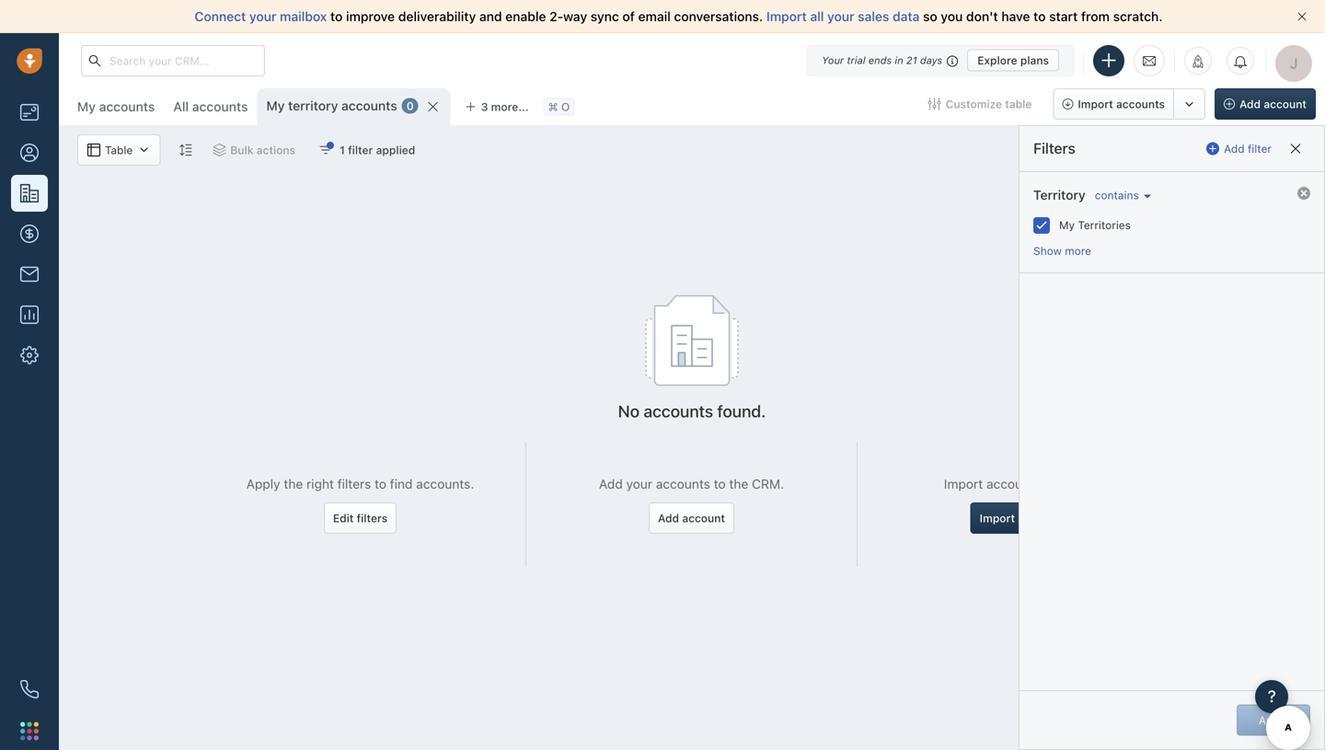 Task type: vqa. For each thing, say whether or not it's contained in the screenshot.


Task type: describe. For each thing, give the bounding box(es) containing it.
all
[[173, 99, 189, 114]]

container_wx8msf4aqz5i3rn1 image for table
[[87, 144, 100, 157]]

you
[[941, 9, 963, 24]]

improve
[[346, 9, 395, 24]]

from
[[1082, 9, 1110, 24]]

filter for 1
[[348, 144, 373, 157]]

1 vertical spatial account
[[683, 512, 725, 525]]

1 the from the left
[[284, 476, 303, 491]]

accounts.
[[416, 476, 474, 491]]

2-
[[550, 9, 563, 24]]

accounts inside group
[[1117, 98, 1166, 110]]

Search your CRM... text field
[[81, 45, 265, 76]]

2 the from the left
[[730, 476, 749, 491]]

email
[[639, 9, 671, 24]]

accounts left one
[[987, 476, 1041, 491]]

apply
[[246, 476, 280, 491]]

start
[[1050, 9, 1078, 24]]

my territories
[[1060, 219, 1131, 232]]

actions
[[257, 144, 296, 157]]

edit
[[333, 512, 354, 525]]

0 vertical spatial import accounts button
[[1054, 88, 1175, 120]]

⌘ o
[[548, 100, 570, 113]]

show more
[[1034, 244, 1092, 257]]

sales
[[858, 9, 890, 24]]

bulk
[[230, 144, 254, 157]]

more
[[1065, 244, 1092, 257]]

container_wx8msf4aqz5i3rn1 image inside 1 filter applied 'button'
[[320, 144, 332, 157]]

plans
[[1021, 54, 1050, 67]]

more...
[[491, 100, 529, 113]]

freshworks switcher image
[[20, 722, 39, 740]]

bulk actions
[[230, 144, 296, 157]]

deliverability
[[398, 9, 476, 24]]

have
[[1002, 9, 1031, 24]]

container_wx8msf4aqz5i3rn1 image right table
[[137, 144, 150, 157]]

no
[[618, 402, 640, 421]]

of
[[623, 9, 635, 24]]

3
[[481, 100, 488, 113]]

1 vertical spatial import accounts
[[980, 512, 1067, 525]]

21
[[907, 54, 918, 66]]

your
[[822, 54, 844, 66]]

1
[[340, 144, 345, 157]]

1 horizontal spatial add account
[[1240, 98, 1307, 110]]

my territory accounts link
[[266, 97, 397, 115]]

explore
[[978, 54, 1018, 67]]

3 more...
[[481, 100, 529, 113]]

import accounts inside group
[[1078, 98, 1166, 110]]

explore plans
[[978, 54, 1050, 67]]

conversations.
[[674, 9, 763, 24]]

territory
[[1034, 187, 1086, 203]]

your for connect your mailbox to improve deliverability and enable 2-way sync of email conversations. import all your sales data so you don't have to start from scratch.
[[249, 9, 277, 24]]

enable
[[506, 9, 546, 24]]

so
[[923, 9, 938, 24]]

contains
[[1095, 189, 1140, 202]]

all
[[811, 9, 824, 24]]

email image
[[1143, 53, 1156, 68]]

days
[[921, 54, 943, 66]]

my for my territory accounts 0
[[266, 98, 285, 113]]

⌘
[[548, 100, 558, 113]]

o
[[562, 100, 570, 113]]

add filter
[[1225, 142, 1272, 155]]

accounts right all
[[192, 99, 248, 114]]

filter for add
[[1248, 142, 1272, 155]]

your trial ends in 21 days
[[822, 54, 943, 66]]

edit filters
[[333, 512, 388, 525]]

your for add your accounts to the crm.
[[627, 476, 653, 491]]

connect your mailbox to improve deliverability and enable 2-way sync of email conversations. import all your sales data so you don't have to start from scratch.
[[195, 9, 1163, 24]]

data
[[893, 9, 920, 24]]

contains button
[[1091, 187, 1152, 203]]

found.
[[718, 402, 766, 421]]

connect your mailbox link
[[195, 9, 331, 24]]

accounts down import accounts in one go.
[[1019, 512, 1067, 525]]

my territory accounts 0
[[266, 98, 414, 113]]

close image
[[1298, 12, 1307, 21]]

accounts left 0 on the left
[[342, 98, 397, 113]]

1 filter applied
[[340, 144, 415, 157]]

add filter link
[[1207, 134, 1272, 163]]

0 vertical spatial in
[[895, 54, 904, 66]]



Task type: locate. For each thing, give the bounding box(es) containing it.
scratch.
[[1114, 9, 1163, 24]]

bulk actions button
[[201, 134, 308, 166]]

edit filters button
[[324, 503, 397, 534]]

right
[[307, 476, 334, 491]]

1 horizontal spatial add account button
[[1215, 88, 1317, 120]]

0 horizontal spatial add account
[[658, 512, 725, 525]]

accounts down 'no accounts found.'
[[656, 476, 711, 491]]

account
[[1264, 98, 1307, 110], [683, 512, 725, 525]]

style_myh0__igzzd8unmi image
[[179, 144, 192, 157]]

container_wx8msf4aqz5i3rn1 image left 'bulk'
[[213, 144, 226, 157]]

my left territory
[[266, 98, 285, 113]]

filters right right
[[338, 476, 371, 491]]

table
[[105, 144, 133, 156]]

container_wx8msf4aqz5i3rn1 image inside bulk actions button
[[213, 144, 226, 157]]

all accounts button
[[164, 88, 257, 125], [173, 99, 248, 114]]

go.
[[1084, 476, 1103, 491]]

0 horizontal spatial import accounts
[[980, 512, 1067, 525]]

the left right
[[284, 476, 303, 491]]

1 horizontal spatial your
[[627, 476, 653, 491]]

container_wx8msf4aqz5i3rn1 image left table
[[87, 144, 100, 157]]

to
[[331, 9, 343, 24], [1034, 9, 1046, 24], [375, 476, 387, 491], [714, 476, 726, 491]]

to left crm.
[[714, 476, 726, 491]]

filters
[[1034, 140, 1076, 157]]

accounts right the no
[[644, 402, 714, 421]]

ends
[[869, 54, 892, 66]]

1 horizontal spatial the
[[730, 476, 749, 491]]

my up table popup button
[[77, 99, 96, 114]]

0 horizontal spatial the
[[284, 476, 303, 491]]

one
[[1059, 476, 1081, 491]]

0 horizontal spatial filter
[[348, 144, 373, 157]]

import
[[767, 9, 807, 24], [1078, 98, 1114, 110], [944, 476, 983, 491], [980, 512, 1016, 525]]

1 vertical spatial import accounts button
[[971, 503, 1077, 534]]

container_wx8msf4aqz5i3rn1 image
[[929, 98, 942, 110], [87, 144, 100, 157], [137, 144, 150, 157], [213, 144, 226, 157], [320, 144, 332, 157]]

find
[[390, 476, 413, 491]]

the
[[284, 476, 303, 491], [730, 476, 749, 491]]

all accounts
[[173, 99, 248, 114]]

my up show more
[[1060, 219, 1075, 232]]

1 horizontal spatial my
[[266, 98, 285, 113]]

0 horizontal spatial your
[[249, 9, 277, 24]]

applied
[[376, 144, 415, 157]]

customize table
[[946, 98, 1032, 110]]

1 horizontal spatial filter
[[1248, 142, 1272, 155]]

0 horizontal spatial add account button
[[649, 503, 735, 534]]

no accounts found.
[[618, 402, 766, 421]]

trial
[[847, 54, 866, 66]]

phone image
[[20, 680, 39, 699]]

table
[[1006, 98, 1032, 110]]

container_wx8msf4aqz5i3rn1 image for bulk actions
[[213, 144, 226, 157]]

1 vertical spatial add account
[[658, 512, 725, 525]]

the left crm.
[[730, 476, 749, 491]]

show
[[1034, 244, 1062, 257]]

way
[[563, 9, 587, 24]]

your down the no
[[627, 476, 653, 491]]

my for my accounts
[[77, 99, 96, 114]]

to right mailbox
[[331, 9, 343, 24]]

customize table button
[[917, 88, 1044, 120]]

1 horizontal spatial in
[[1045, 476, 1055, 491]]

import accounts
[[1078, 98, 1166, 110], [980, 512, 1067, 525]]

account down add your accounts to the crm.
[[683, 512, 725, 525]]

0 vertical spatial filters
[[338, 476, 371, 491]]

0 vertical spatial account
[[1264, 98, 1307, 110]]

to left start
[[1034, 9, 1046, 24]]

1 horizontal spatial account
[[1264, 98, 1307, 110]]

my for my territories
[[1060, 219, 1075, 232]]

crm.
[[752, 476, 784, 491]]

accounts up table
[[99, 99, 155, 114]]

phone element
[[11, 671, 48, 708]]

0 vertical spatial add account button
[[1215, 88, 1317, 120]]

2 horizontal spatial your
[[828, 9, 855, 24]]

import accounts in one go.
[[944, 476, 1103, 491]]

1 vertical spatial filters
[[357, 512, 388, 525]]

0 vertical spatial import accounts
[[1078, 98, 1166, 110]]

my accounts
[[77, 99, 155, 114]]

import accounts button down import accounts in one go.
[[971, 503, 1077, 534]]

import accounts button
[[1054, 88, 1175, 120], [971, 503, 1077, 534]]

customize
[[946, 98, 1003, 110]]

table button
[[77, 134, 160, 166]]

container_wx8msf4aqz5i3rn1 image left customize
[[929, 98, 942, 110]]

1 vertical spatial in
[[1045, 476, 1055, 491]]

and
[[480, 9, 502, 24]]

add account down add your accounts to the crm.
[[658, 512, 725, 525]]

filter
[[1248, 142, 1272, 155], [348, 144, 373, 157]]

add account up add filter
[[1240, 98, 1307, 110]]

in
[[895, 54, 904, 66], [1045, 476, 1055, 491]]

0 horizontal spatial my
[[77, 99, 96, 114]]

add account button down add your accounts to the crm.
[[649, 503, 735, 534]]

import accounts button down email 'icon'
[[1054, 88, 1175, 120]]

import accounts down email 'icon'
[[1078, 98, 1166, 110]]

filters
[[338, 476, 371, 491], [357, 512, 388, 525]]

add account button up add filter
[[1215, 88, 1317, 120]]

0
[[407, 99, 414, 112]]

my
[[266, 98, 285, 113], [77, 99, 96, 114], [1060, 219, 1075, 232]]

2 horizontal spatial my
[[1060, 219, 1075, 232]]

import inside group
[[1078, 98, 1114, 110]]

territories
[[1078, 219, 1131, 232]]

0 horizontal spatial in
[[895, 54, 904, 66]]

explore plans link
[[968, 49, 1060, 71]]

3 more... button
[[455, 94, 539, 120]]

accounts down email 'icon'
[[1117, 98, 1166, 110]]

container_wx8msf4aqz5i3rn1 image for customize table
[[929, 98, 942, 110]]

1 filter applied button
[[308, 134, 427, 166]]

1 horizontal spatial import accounts
[[1078, 98, 1166, 110]]

filter inside add filter link
[[1248, 142, 1272, 155]]

my accounts button
[[68, 88, 164, 125], [77, 99, 155, 114]]

container_wx8msf4aqz5i3rn1 image left 1
[[320, 144, 332, 157]]

container_wx8msf4aqz5i3rn1 image inside customize table button
[[929, 98, 942, 110]]

filters right edit at the bottom of the page
[[357, 512, 388, 525]]

add account
[[1240, 98, 1307, 110], [658, 512, 725, 525]]

your
[[249, 9, 277, 24], [828, 9, 855, 24], [627, 476, 653, 491]]

show more link
[[1034, 244, 1092, 257]]

in left one
[[1045, 476, 1055, 491]]

import accounts group
[[1054, 88, 1206, 120]]

account up add filter
[[1264, 98, 1307, 110]]

don't
[[967, 9, 999, 24]]

your left mailbox
[[249, 9, 277, 24]]

1 vertical spatial add account button
[[649, 503, 735, 534]]

accounts
[[1117, 98, 1166, 110], [342, 98, 397, 113], [99, 99, 155, 114], [192, 99, 248, 114], [644, 402, 714, 421], [656, 476, 711, 491], [987, 476, 1041, 491], [1019, 512, 1067, 525]]

your right all
[[828, 9, 855, 24]]

import all your sales data link
[[767, 9, 923, 24]]

0 horizontal spatial account
[[683, 512, 725, 525]]

territory
[[288, 98, 338, 113]]

apply the right filters to find accounts.
[[246, 476, 474, 491]]

add account button
[[1215, 88, 1317, 120], [649, 503, 735, 534]]

import accounts down import accounts in one go.
[[980, 512, 1067, 525]]

filter inside 1 filter applied 'button'
[[348, 144, 373, 157]]

connect
[[195, 9, 246, 24]]

mailbox
[[280, 9, 327, 24]]

to left find
[[375, 476, 387, 491]]

filters inside button
[[357, 512, 388, 525]]

add your accounts to the crm.
[[599, 476, 784, 491]]

in left "21"
[[895, 54, 904, 66]]

sync
[[591, 9, 619, 24]]

0 vertical spatial add account
[[1240, 98, 1307, 110]]



